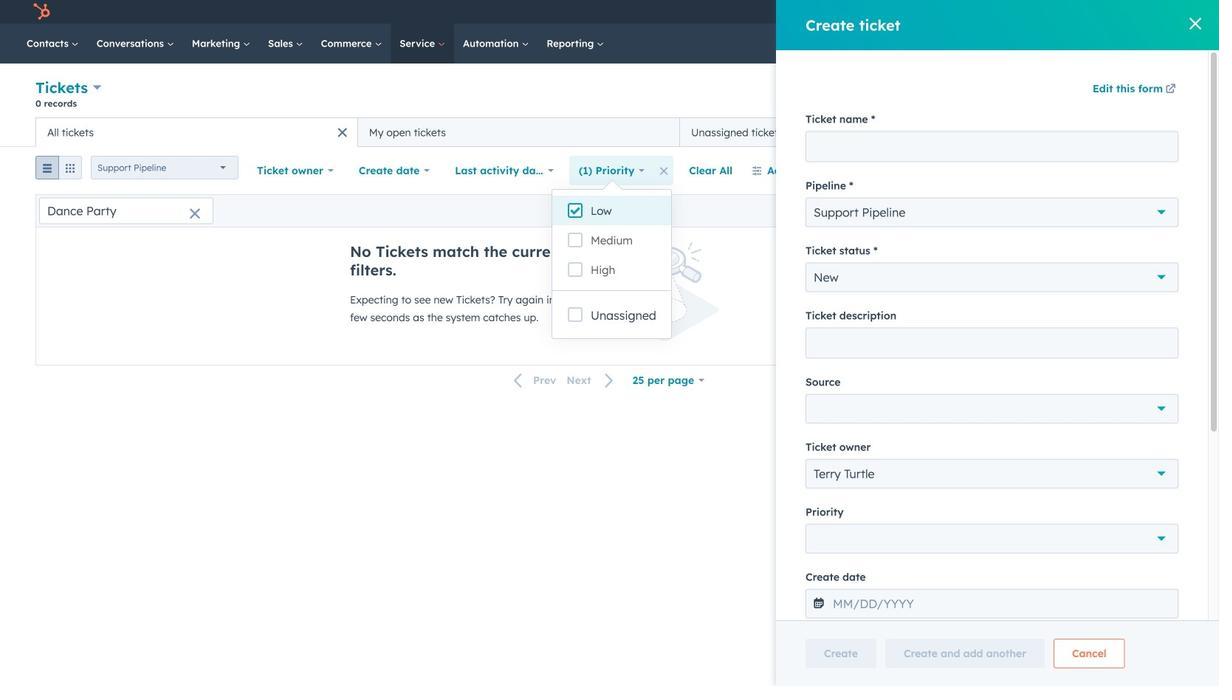 Task type: describe. For each thing, give the bounding box(es) containing it.
Search HubSpot search field
[[1012, 31, 1168, 56]]

clear input image
[[189, 209, 201, 220]]

marketplaces image
[[982, 7, 995, 20]]

Search ID, name, or description search field
[[39, 198, 213, 224]]

pagination navigation
[[505, 371, 623, 390]]



Task type: locate. For each thing, give the bounding box(es) containing it.
list box
[[552, 190, 671, 290]]

banner
[[35, 77, 1184, 117]]

group
[[35, 156, 82, 185]]

menu
[[874, 0, 1202, 24]]

terry turtle image
[[1093, 5, 1107, 18]]



Task type: vqa. For each thing, say whether or not it's contained in the screenshot.
tools
no



